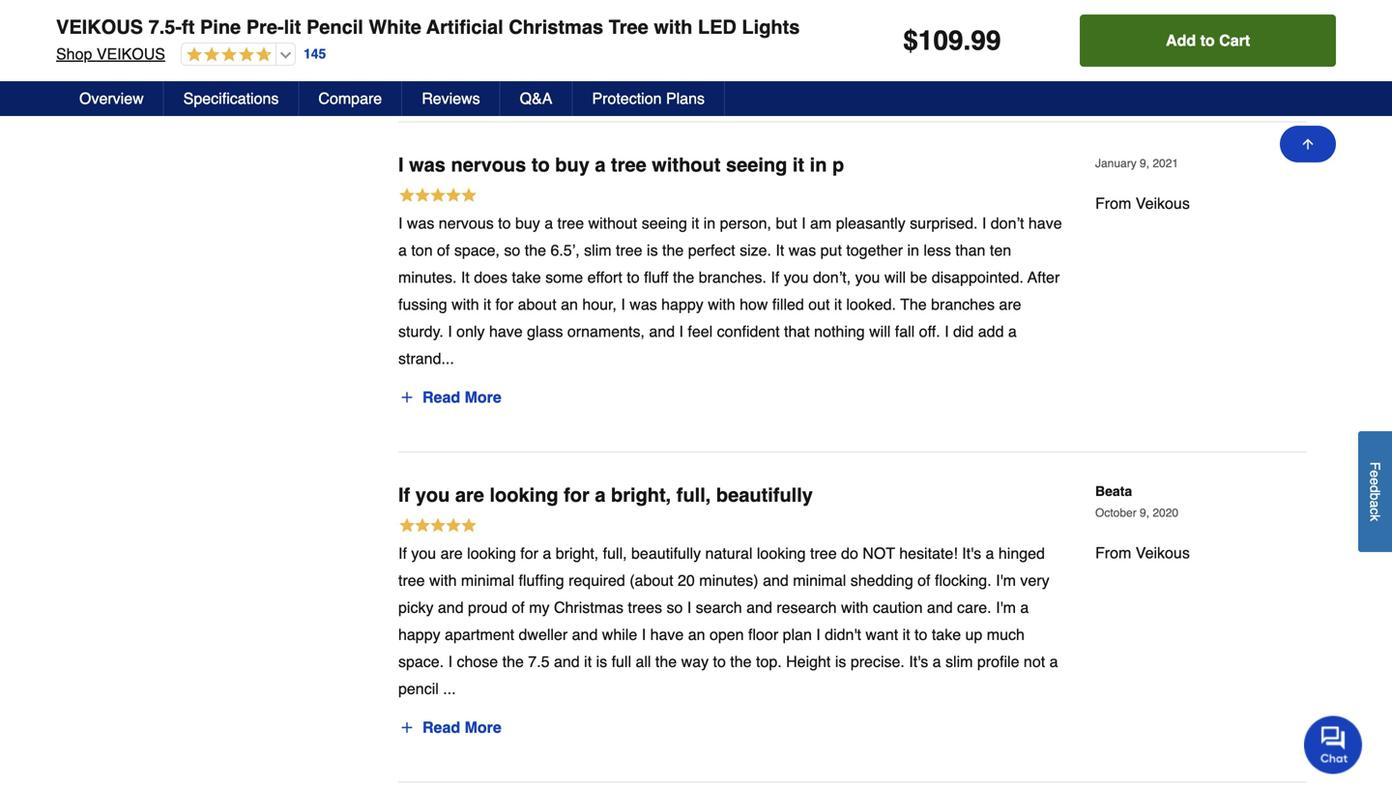Task type: locate. For each thing, give the bounding box(es) containing it.
2 vertical spatial have
[[650, 625, 684, 643]]

0 vertical spatial for
[[496, 295, 514, 313]]

2021
[[1153, 156, 1179, 170]]

and
[[649, 322, 675, 340], [763, 571, 789, 589], [438, 598, 464, 616], [747, 598, 772, 616], [927, 598, 953, 616], [572, 625, 598, 643], [554, 653, 580, 670]]

more down 'only'
[[465, 388, 502, 406]]

if you are looking for a bright, full, beautifully natural looking tree do not hesitate! it's a hinged tree with minimal fluffing required (about 20 minutes) and minimal shedding of flocking. i'm very picky and proud of my christmas trees so i search and research with caution and care. i'm a happy apartment dweller and while i have an open floor plan i didn't want it to take up much space. i chose the 7.5 and it is full all the way to the top. height is precise. it's a slim profile not a pencil ...
[[398, 544, 1058, 697]]

take
[[512, 268, 541, 286], [932, 625, 961, 643]]

do
[[841, 544, 859, 562]]

0 vertical spatial happy
[[662, 295, 704, 313]]

1 read from the top
[[423, 388, 460, 406]]

size.
[[740, 241, 772, 259]]

so
[[504, 241, 521, 259], [667, 598, 683, 616]]

veikous
[[56, 16, 143, 38], [97, 45, 165, 63]]

0 vertical spatial beautifully
[[716, 484, 813, 506]]

looking up proud at the left
[[467, 544, 516, 562]]

2 vertical spatial if
[[398, 544, 407, 562]]

tree up picky
[[398, 571, 425, 589]]

a up the 6.5',
[[545, 214, 553, 232]]

read
[[423, 388, 460, 406], [423, 718, 460, 736]]

0 horizontal spatial so
[[504, 241, 521, 259]]

pleasantly
[[836, 214, 906, 232]]

are for if you are looking for a bright, full, beautifully
[[455, 484, 484, 506]]

1 horizontal spatial it
[[776, 241, 785, 259]]

f e e d b a c k
[[1368, 462, 1383, 521]]

for inside i was nervous to buy a tree without seeing it in person, but i am pleasantly surprised. i don't have a ton of space, so the 6.5', slim tree is the perfect size. it was put together in less than ten minutes. it does take some effort to fluff the branches. if you don't, you will be disappointed. after fussing with it for about an hour, i was happy with how filled out it looked. the branches are sturdy. i only have glass ornaments, and i feel confident that nothing will fall off. i did add a strand...
[[496, 295, 514, 313]]

i'm
[[996, 571, 1016, 589], [996, 598, 1016, 616]]

1 5 stars image from the top
[[398, 186, 478, 207]]

seeing for person,
[[642, 214, 687, 232]]

1 vertical spatial 5 stars image
[[398, 516, 478, 537]]

2 9, from the top
[[1140, 506, 1150, 520]]

in left p
[[810, 154, 827, 176]]

5 stars image up picky
[[398, 516, 478, 537]]

with left led
[[654, 16, 693, 38]]

1 vertical spatial are
[[455, 484, 484, 506]]

1 horizontal spatial full,
[[677, 484, 711, 506]]

0 vertical spatial from veikous
[[1096, 194, 1190, 212]]

are
[[999, 295, 1022, 313], [455, 484, 484, 506], [441, 544, 463, 562]]

0 vertical spatial in
[[810, 154, 827, 176]]

be
[[910, 268, 928, 286]]

looking right "natural"
[[757, 544, 806, 562]]

0 vertical spatial if
[[771, 268, 780, 286]]

0 vertical spatial of
[[437, 241, 450, 259]]

slim up the effort
[[584, 241, 612, 259]]

0 vertical spatial read more
[[423, 388, 502, 406]]

145
[[304, 46, 326, 62]]

0 horizontal spatial take
[[512, 268, 541, 286]]

bright, for if you are looking for a bright, full, beautifully
[[611, 484, 671, 506]]

an inside if you are looking for a bright, full, beautifully natural looking tree do not hesitate! it's a hinged tree with minimal fluffing required (about 20 minutes) and minimal shedding of flocking. i'm very picky and proud of my christmas trees so i search and research with caution and care. i'm a happy apartment dweller and while i have an open floor plan i didn't want it to take up much space. i chose the 7.5 and it is full all the way to the top. height is precise. it's a slim profile not a pencil ...
[[688, 625, 705, 643]]

and up floor
[[747, 598, 772, 616]]

1 vertical spatial for
[[564, 484, 590, 506]]

if inside i was nervous to buy a tree without seeing it in person, but i am pleasantly surprised. i don't have a ton of space, so the 6.5', slim tree is the perfect size. it was put together in less than ten minutes. it does take some effort to fluff the branches. if you don't, you will be disappointed. after fussing with it for about an hour, i was happy with how filled out it looked. the branches are sturdy. i only have glass ornaments, and i feel confident that nothing will fall off. i did add a strand...
[[771, 268, 780, 286]]

buy inside i was nervous to buy a tree without seeing it in person, but i am pleasantly surprised. i don't have a ton of space, so the 6.5', slim tree is the perfect size. it was put together in less than ten minutes. it does take some effort to fluff the branches. if you don't, you will be disappointed. after fussing with it for about an hour, i was happy with how filled out it looked. the branches are sturdy. i only have glass ornaments, and i feel confident that nothing will fall off. i did add a strand...
[[515, 214, 540, 232]]

so down the 20
[[667, 598, 683, 616]]

artificial
[[426, 16, 504, 38]]

i right while
[[642, 625, 646, 643]]

if inside if you are looking for a bright, full, beautifully natural looking tree do not hesitate! it's a hinged tree with minimal fluffing required (about 20 minutes) and minimal shedding of flocking. i'm very picky and proud of my christmas trees so i search and research with caution and care. i'm a happy apartment dweller and while i have an open floor plan i didn't want it to take up much space. i chose the 7.5 and it is full all the way to the top. height is precise. it's a slim profile not a pencil ...
[[398, 544, 407, 562]]

0 horizontal spatial beautifully
[[631, 544, 701, 562]]

i left the don't
[[982, 214, 987, 232]]

0 horizontal spatial buy
[[515, 214, 540, 232]]

1 vertical spatial an
[[688, 625, 705, 643]]

p
[[833, 154, 844, 176]]

you inside if you are looking for a bright, full, beautifully natural looking tree do not hesitate! it's a hinged tree with minimal fluffing required (about 20 minutes) and minimal shedding of flocking. i'm very picky and proud of my christmas trees so i search and research with caution and care. i'm a happy apartment dweller and while i have an open floor plan i didn't want it to take up much space. i chose the 7.5 and it is full all the way to the top. height is precise. it's a slim profile not a pencil ...
[[411, 544, 436, 562]]

1 vertical spatial more
[[465, 718, 502, 736]]

to
[[1201, 31, 1215, 49], [532, 154, 550, 176], [498, 214, 511, 232], [627, 268, 640, 286], [915, 625, 928, 643], [713, 653, 726, 670]]

beautifully inside if you are looking for a bright, full, beautifully natural looking tree do not hesitate! it's a hinged tree with minimal fluffing required (about 20 minutes) and minimal shedding of flocking. i'm very picky and proud of my christmas trees so i search and research with caution and care. i'm a happy apartment dweller and while i have an open floor plan i didn't want it to take up much space. i chose the 7.5 and it is full all the way to the top. height is precise. it's a slim profile not a pencil ...
[[631, 544, 701, 562]]

height
[[786, 653, 831, 670]]

looking for if you are looking for a bright, full, beautifully
[[490, 484, 559, 506]]

are inside if you are looking for a bright, full, beautifully natural looking tree do not hesitate! it's a hinged tree with minimal fluffing required (about 20 minutes) and minimal shedding of flocking. i'm very picky and proud of my christmas trees so i search and research with caution and care. i'm a happy apartment dweller and while i have an open floor plan i didn't want it to take up much space. i chose the 7.5 and it is full all the way to the top. height is precise. it's a slim profile not a pencil ...
[[441, 544, 463, 562]]

tree left do
[[810, 544, 837, 562]]

for
[[496, 295, 514, 313], [564, 484, 590, 506], [521, 544, 539, 562]]

of down 'hesitate!' at the bottom right
[[918, 571, 931, 589]]

2 read from the top
[[423, 718, 460, 736]]

bright, for if you are looking for a bright, full, beautifully natural looking tree do not hesitate! it's a hinged tree with minimal fluffing required (about 20 minutes) and minimal shedding of flocking. i'm very picky and proud of my christmas trees so i search and research with caution and care. i'm a happy apartment dweller and while i have an open floor plan i didn't want it to take up much space. i chose the 7.5 and it is full all the way to the top. height is precise. it's a slim profile not a pencil ...
[[556, 544, 599, 562]]

read more button down strand...
[[398, 382, 503, 413]]

have right 'only'
[[489, 322, 523, 340]]

i down the 20
[[687, 598, 692, 616]]

with
[[654, 16, 693, 38], [452, 295, 479, 313], [708, 295, 736, 313], [429, 571, 457, 589], [841, 598, 869, 616]]

take up about
[[512, 268, 541, 286]]

looking for if you are looking for a bright, full, beautifully natural looking tree do not hesitate! it's a hinged tree with minimal fluffing required (about 20 minutes) and minimal shedding of flocking. i'm very picky and proud of my christmas trees so i search and research with caution and care. i'm a happy apartment dweller and while i have an open floor plan i didn't want it to take up much space. i chose the 7.5 and it is full all the way to the top. height is precise. it's a slim profile not a pencil ...
[[467, 544, 516, 562]]

from
[[1096, 194, 1132, 212], [1096, 544, 1132, 562]]

seeing inside i was nervous to buy a tree without seeing it in person, but i am pleasantly surprised. i don't have a ton of space, so the 6.5', slim tree is the perfect size. it was put together in less than ten minutes. it does take some effort to fluff the branches. if you don't, you will be disappointed. after fussing with it for about an hour, i was happy with how filled out it looked. the branches are sturdy. i only have glass ornaments, and i feel confident that nothing will fall off. i did add a strand...
[[642, 214, 687, 232]]

nervous inside i was nervous to buy a tree without seeing it in person, but i am pleasantly surprised. i don't have a ton of space, so the 6.5', slim tree is the perfect size. it was put together in less than ten minutes. it does take some effort to fluff the branches. if you don't, you will be disappointed. after fussing with it for about an hour, i was happy with how filled out it looked. the branches are sturdy. i only have glass ornaments, and i feel confident that nothing will fall off. i did add a strand...
[[439, 214, 494, 232]]

2 vertical spatial for
[[521, 544, 539, 562]]

in
[[810, 154, 827, 176], [704, 214, 716, 232], [908, 241, 920, 259]]

1 horizontal spatial minimal
[[793, 571, 846, 589]]

a right add
[[1009, 322, 1017, 340]]

0 horizontal spatial full,
[[603, 544, 627, 562]]

fussing
[[398, 295, 447, 313]]

you
[[784, 268, 809, 286], [855, 268, 880, 286], [416, 484, 450, 506], [411, 544, 436, 562]]

0 horizontal spatial minimal
[[461, 571, 514, 589]]

from veikous down january 9, 2021
[[1096, 194, 1190, 212]]

of left my
[[512, 598, 525, 616]]

for up required
[[564, 484, 590, 506]]

the up the "fluff"
[[662, 241, 684, 259]]

chat invite button image
[[1305, 715, 1364, 774]]

apartment
[[445, 625, 515, 643]]

.
[[964, 25, 971, 56]]

4.7 stars image
[[182, 46, 272, 64]]

0 vertical spatial read
[[423, 388, 460, 406]]

have down "trees"
[[650, 625, 684, 643]]

have right the don't
[[1029, 214, 1062, 232]]

1 vertical spatial 9,
[[1140, 506, 1150, 520]]

way
[[681, 653, 709, 670]]

read more down strand...
[[423, 388, 502, 406]]

0 horizontal spatial happy
[[398, 625, 441, 643]]

was down the "fluff"
[[630, 295, 657, 313]]

slim
[[584, 241, 612, 259], [946, 653, 973, 670]]

a right precise.
[[933, 653, 941, 670]]

and up research
[[763, 571, 789, 589]]

is up the "fluff"
[[647, 241, 658, 259]]

1 vertical spatial from veikous
[[1096, 544, 1190, 562]]

q&a
[[520, 89, 553, 107]]

2 horizontal spatial of
[[918, 571, 931, 589]]

from down october
[[1096, 544, 1132, 562]]

ornaments,
[[568, 322, 645, 340]]

to up space, in the top left of the page
[[498, 214, 511, 232]]

up
[[966, 625, 983, 643]]

to right the add
[[1201, 31, 1215, 49]]

from veikous
[[1096, 194, 1190, 212], [1096, 544, 1190, 562]]

0 vertical spatial seeing
[[726, 154, 787, 176]]

arrow up image
[[1301, 136, 1316, 152]]

pine
[[200, 16, 241, 38]]

0 vertical spatial buy
[[555, 154, 590, 176]]

christmas
[[509, 16, 603, 38], [554, 598, 624, 616]]

1 horizontal spatial bright,
[[611, 484, 671, 506]]

it right size.
[[776, 241, 785, 259]]

ton
[[411, 241, 433, 259]]

natural
[[705, 544, 753, 562]]

0 vertical spatial slim
[[584, 241, 612, 259]]

i
[[398, 154, 404, 176], [398, 214, 403, 232], [802, 214, 806, 232], [982, 214, 987, 232], [621, 295, 625, 313], [448, 322, 452, 340], [679, 322, 684, 340], [945, 322, 949, 340], [687, 598, 692, 616], [642, 625, 646, 643], [816, 625, 821, 643], [448, 653, 453, 670]]

christmas down required
[[554, 598, 624, 616]]

for down does
[[496, 295, 514, 313]]

of inside i was nervous to buy a tree without seeing it in person, but i am pleasantly surprised. i don't have a ton of space, so the 6.5', slim tree is the perfect size. it was put together in less than ten minutes. it does take some effort to fluff the branches. if you don't, you will be disappointed. after fussing with it for about an hour, i was happy with how filled out it looked. the branches are sturdy. i only have glass ornaments, and i feel confident that nothing will fall off. i did add a strand...
[[437, 241, 450, 259]]

without down plans
[[652, 154, 721, 176]]

will left fall
[[869, 322, 891, 340]]

9, left 2021
[[1140, 156, 1150, 170]]

and left care.
[[927, 598, 953, 616]]

5 stars image
[[398, 186, 478, 207], [398, 516, 478, 537]]

to down caution
[[915, 625, 928, 643]]

pencil
[[398, 680, 439, 697]]

1 vertical spatial of
[[918, 571, 931, 589]]

in up perfect
[[704, 214, 716, 232]]

nervous
[[451, 154, 526, 176], [439, 214, 494, 232]]

tree up the 6.5',
[[558, 214, 584, 232]]

i right hour,
[[621, 295, 625, 313]]

buy
[[555, 154, 590, 176], [515, 214, 540, 232]]

1 horizontal spatial beautifully
[[716, 484, 813, 506]]

it
[[793, 154, 805, 176], [692, 214, 699, 232], [484, 295, 491, 313], [834, 295, 842, 313], [903, 625, 911, 643], [584, 653, 592, 670]]

open
[[710, 625, 744, 643]]

5 stars image for was
[[398, 186, 478, 207]]

1 horizontal spatial is
[[647, 241, 658, 259]]

trees
[[628, 598, 662, 616]]

so inside i was nervous to buy a tree without seeing it in person, but i am pleasantly surprised. i don't have a ton of space, so the 6.5', slim tree is the perfect size. it was put together in less than ten minutes. it does take some effort to fluff the branches. if you don't, you will be disappointed. after fussing with it for about an hour, i was happy with how filled out it looked. the branches are sturdy. i only have glass ornaments, and i feel confident that nothing will fall off. i did add a strand...
[[504, 241, 521, 259]]

for for if you are looking for a bright, full, beautifully
[[564, 484, 590, 506]]

slim down 'up'
[[946, 653, 973, 670]]

$
[[903, 25, 918, 56]]

q&a button
[[501, 81, 573, 116]]

only
[[457, 322, 485, 340]]

full, inside if you are looking for a bright, full, beautifully natural looking tree do not hesitate! it's a hinged tree with minimal fluffing required (about 20 minutes) and minimal shedding of flocking. i'm very picky and proud of my christmas trees so i search and research with caution and care. i'm a happy apartment dweller and while i have an open floor plan i didn't want it to take up much space. i chose the 7.5 and it is full all the way to the top. height is precise. it's a slim profile not a pencil ...
[[603, 544, 627, 562]]

1 vertical spatial nervous
[[439, 214, 494, 232]]

0 vertical spatial are
[[999, 295, 1022, 313]]

0 horizontal spatial it's
[[909, 653, 929, 670]]

0 vertical spatial bright,
[[611, 484, 671, 506]]

1 vertical spatial read more button
[[398, 712, 503, 743]]

1 horizontal spatial buy
[[555, 154, 590, 176]]

if
[[771, 268, 780, 286], [398, 484, 410, 506], [398, 544, 407, 562]]

0 vertical spatial so
[[504, 241, 521, 259]]

that
[[784, 322, 810, 340]]

without inside i was nervous to buy a tree without seeing it in person, but i am pleasantly surprised. i don't have a ton of space, so the 6.5', slim tree is the perfect size. it was put together in less than ten minutes. it does take some effort to fluff the branches. if you don't, you will be disappointed. after fussing with it for about an hour, i was happy with how filled out it looked. the branches are sturdy. i only have glass ornaments, and i feel confident that nothing will fall off. i did add a strand...
[[588, 214, 638, 232]]

1 vertical spatial have
[[489, 322, 523, 340]]

tree down "protection"
[[611, 154, 647, 176]]

1 horizontal spatial so
[[667, 598, 683, 616]]

i'm left very
[[996, 571, 1016, 589]]

1 vertical spatial in
[[704, 214, 716, 232]]

is
[[647, 241, 658, 259], [596, 653, 607, 670], [835, 653, 847, 670]]

1 horizontal spatial without
[[652, 154, 721, 176]]

read right plus icon
[[423, 718, 460, 736]]

0 horizontal spatial is
[[596, 653, 607, 670]]

so up does
[[504, 241, 521, 259]]

minutes.
[[398, 268, 457, 286]]

christmas inside if you are looking for a bright, full, beautifully natural looking tree do not hesitate! it's a hinged tree with minimal fluffing required (about 20 minutes) and minimal shedding of flocking. i'm very picky and proud of my christmas trees so i search and research with caution and care. i'm a happy apartment dweller and while i have an open floor plan i didn't want it to take up much space. i chose the 7.5 and it is full all the way to the top. height is precise. it's a slim profile not a pencil ...
[[554, 598, 624, 616]]

1 horizontal spatial take
[[932, 625, 961, 643]]

1 more from the top
[[465, 388, 502, 406]]

am
[[810, 214, 832, 232]]

9, inside beata october 9, 2020
[[1140, 506, 1150, 520]]

it down does
[[484, 295, 491, 313]]

0 horizontal spatial without
[[588, 214, 638, 232]]

read more button for was
[[398, 382, 503, 413]]

plus image
[[399, 720, 415, 735]]

0 vertical spatial christmas
[[509, 16, 603, 38]]

0 vertical spatial an
[[561, 295, 578, 313]]

to right way
[[713, 653, 726, 670]]

b
[[1368, 493, 1383, 500]]

buy down q&a button on the top
[[555, 154, 590, 176]]

led
[[698, 16, 737, 38]]

i was nervous to buy a tree without seeing it in p
[[398, 154, 844, 176]]

read more
[[423, 388, 502, 406], [423, 718, 502, 736]]

0 vertical spatial full,
[[677, 484, 711, 506]]

1 horizontal spatial an
[[688, 625, 705, 643]]

0 vertical spatial take
[[512, 268, 541, 286]]

less
[[924, 241, 951, 259]]

1 horizontal spatial for
[[521, 544, 539, 562]]

2 horizontal spatial have
[[1029, 214, 1062, 232]]

will left be
[[885, 268, 906, 286]]

0 horizontal spatial seeing
[[642, 214, 687, 232]]

0 vertical spatial veikous
[[1136, 194, 1190, 212]]

0 vertical spatial nervous
[[451, 154, 526, 176]]

space,
[[454, 241, 500, 259]]

0 horizontal spatial slim
[[584, 241, 612, 259]]

1 vertical spatial i'm
[[996, 598, 1016, 616]]

f e e d b a c k button
[[1359, 431, 1393, 552]]

for inside if you are looking for a bright, full, beautifully natural looking tree do not hesitate! it's a hinged tree with minimal fluffing required (about 20 minutes) and minimal shedding of flocking. i'm very picky and proud of my christmas trees so i search and research with caution and care. i'm a happy apartment dweller and while i have an open floor plan i didn't want it to take up much space. i chose the 7.5 and it is full all the way to the top. height is precise. it's a slim profile not a pencil ...
[[521, 544, 539, 562]]

1 horizontal spatial happy
[[662, 295, 704, 313]]

if you are looking for a bright, full, beautifully
[[398, 484, 813, 506]]

9, left "2020"
[[1140, 506, 1150, 520]]

out
[[809, 295, 830, 313]]

0 vertical spatial 5 stars image
[[398, 186, 478, 207]]

1 vertical spatial from
[[1096, 544, 1132, 562]]

1 vertical spatial so
[[667, 598, 683, 616]]

looking up fluffing
[[490, 484, 559, 506]]

1 horizontal spatial it's
[[962, 544, 982, 562]]

from veikous down "2020"
[[1096, 544, 1190, 562]]

without for p
[[652, 154, 721, 176]]

2 5 stars image from the top
[[398, 516, 478, 537]]

an
[[561, 295, 578, 313], [688, 625, 705, 643]]

1 vertical spatial happy
[[398, 625, 441, 643]]

0 horizontal spatial bright,
[[556, 544, 599, 562]]

from down january
[[1096, 194, 1132, 212]]

is down didn't
[[835, 653, 847, 670]]

1 vertical spatial buy
[[515, 214, 540, 232]]

1 horizontal spatial slim
[[946, 653, 973, 670]]

0 vertical spatial without
[[652, 154, 721, 176]]

1 minimal from the left
[[461, 571, 514, 589]]

for up fluffing
[[521, 544, 539, 562]]

happy inside if you are looking for a bright, full, beautifully natural looking tree do not hesitate! it's a hinged tree with minimal fluffing required (about 20 minutes) and minimal shedding of flocking. i'm very picky and proud of my christmas trees so i search and research with caution and care. i'm a happy apartment dweller and while i have an open floor plan i didn't want it to take up much space. i chose the 7.5 and it is full all the way to the top. height is precise. it's a slim profile not a pencil ...
[[398, 625, 441, 643]]

1 read more from the top
[[423, 388, 502, 406]]

nervous down reviews button
[[451, 154, 526, 176]]

was left put
[[789, 241, 816, 259]]

2 vertical spatial are
[[441, 544, 463, 562]]

0 horizontal spatial an
[[561, 295, 578, 313]]

christmas left tree
[[509, 16, 603, 38]]

0 vertical spatial it's
[[962, 544, 982, 562]]

i down "compare" button at the top left of the page
[[398, 154, 404, 176]]

more down chose
[[465, 718, 502, 736]]

more for are
[[465, 718, 502, 736]]

2 i'm from the top
[[996, 598, 1016, 616]]

5 stars image up ton
[[398, 186, 478, 207]]

1 vertical spatial take
[[932, 625, 961, 643]]

in for person,
[[704, 214, 716, 232]]

didn't
[[825, 625, 862, 643]]

beautifully up (about
[[631, 544, 701, 562]]

veikous down 2021
[[1136, 194, 1190, 212]]

hour,
[[582, 295, 617, 313]]

1 vertical spatial beautifully
[[631, 544, 701, 562]]

2 vertical spatial of
[[512, 598, 525, 616]]

disappointed.
[[932, 268, 1024, 286]]

buy for i was nervous to buy a tree without seeing it in person, but i am pleasantly surprised. i don't have a ton of space, so the 6.5', slim tree is the perfect size. it was put together in less than ten minutes. it does take some effort to fluff the branches. if you don't, you will be disappointed. after fussing with it for about an hour, i was happy with how filled out it looked. the branches are sturdy. i only have glass ornaments, and i feel confident that nothing will fall off. i did add a strand...
[[515, 214, 540, 232]]

beata october 9, 2020
[[1096, 483, 1179, 520]]

happy up the space.
[[398, 625, 441, 643]]

hinged
[[999, 544, 1045, 562]]

bright, inside if you are looking for a bright, full, beautifully natural looking tree do not hesitate! it's a hinged tree with minimal fluffing required (about 20 minutes) and minimal shedding of flocking. i'm very picky and proud of my christmas trees so i search and research with caution and care. i'm a happy apartment dweller and while i have an open floor plan i didn't want it to take up much space. i chose the 7.5 and it is full all the way to the top. height is precise. it's a slim profile not a pencil ...
[[556, 544, 599, 562]]

veikous up shop veikous at the left
[[56, 16, 143, 38]]

1 vertical spatial christmas
[[554, 598, 624, 616]]

0 vertical spatial from
[[1096, 194, 1132, 212]]

bright, up required
[[556, 544, 599, 562]]

1 vertical spatial without
[[588, 214, 638, 232]]

0 horizontal spatial for
[[496, 295, 514, 313]]

it left does
[[461, 268, 470, 286]]

was
[[409, 154, 446, 176], [407, 214, 435, 232], [789, 241, 816, 259], [630, 295, 657, 313]]

2 read more button from the top
[[398, 712, 503, 743]]

of
[[437, 241, 450, 259], [918, 571, 931, 589], [512, 598, 525, 616]]

plus image
[[399, 389, 415, 405]]

if for if you are looking for a bright, full, beautifully natural looking tree do not hesitate! it's a hinged tree with minimal fluffing required (about 20 minutes) and minimal shedding of flocking. i'm very picky and proud of my christmas trees so i search and research with caution and care. i'm a happy apartment dweller and while i have an open floor plan i didn't want it to take up much space. i chose the 7.5 and it is full all the way to the top. height is precise. it's a slim profile not a pencil ...
[[398, 544, 407, 562]]

2 horizontal spatial for
[[564, 484, 590, 506]]

0 vertical spatial i'm
[[996, 571, 1016, 589]]

very
[[1021, 571, 1050, 589]]

effort
[[588, 268, 623, 286]]

read more for are
[[423, 718, 502, 736]]

read right plus image
[[423, 388, 460, 406]]

the left 7.5
[[502, 653, 524, 670]]

0 horizontal spatial of
[[437, 241, 450, 259]]

0 horizontal spatial in
[[704, 214, 716, 232]]

proud
[[468, 598, 508, 616]]

to inside button
[[1201, 31, 1215, 49]]

without for person,
[[588, 214, 638, 232]]

1 vertical spatial read
[[423, 718, 460, 736]]

1 horizontal spatial have
[[650, 625, 684, 643]]

1 vertical spatial veikous
[[1136, 544, 1190, 562]]

read more for nervous
[[423, 388, 502, 406]]

full,
[[677, 484, 711, 506], [603, 544, 627, 562]]

read for was
[[423, 388, 460, 406]]

1 read more button from the top
[[398, 382, 503, 413]]

dweller
[[519, 625, 568, 643]]

1 horizontal spatial in
[[810, 154, 827, 176]]

1 vertical spatial it
[[461, 268, 470, 286]]

some
[[545, 268, 583, 286]]

specifications
[[183, 89, 279, 107]]

bright, up (about
[[611, 484, 671, 506]]

not
[[863, 544, 895, 562]]

2 more from the top
[[465, 718, 502, 736]]

2 read more from the top
[[423, 718, 502, 736]]

1 from veikous from the top
[[1096, 194, 1190, 212]]

beautifully up "natural"
[[716, 484, 813, 506]]

without up the effort
[[588, 214, 638, 232]]

the right the "fluff"
[[673, 268, 695, 286]]

1 vertical spatial slim
[[946, 653, 973, 670]]

buy up about
[[515, 214, 540, 232]]



Task type: describe. For each thing, give the bounding box(es) containing it.
d
[[1368, 485, 1383, 493]]

i left did
[[945, 322, 949, 340]]

hesitate!
[[900, 544, 958, 562]]

f
[[1368, 462, 1383, 470]]

minutes)
[[699, 571, 759, 589]]

profile
[[978, 653, 1020, 670]]

0 vertical spatial it
[[776, 241, 785, 259]]

it left p
[[793, 154, 805, 176]]

i up the ...
[[448, 653, 453, 670]]

and inside i was nervous to buy a tree without seeing it in person, but i am pleasantly surprised. i don't have a ton of space, so the 6.5', slim tree is the perfect size. it was put together in less than ten minutes. it does take some effort to fluff the branches. if you don't, you will be disappointed. after fussing with it for about an hour, i was happy with how filled out it looked. the branches are sturdy. i only have glass ornaments, and i feel confident that nothing will fall off. i did add a strand...
[[649, 322, 675, 340]]

1 veikous from the top
[[1136, 194, 1190, 212]]

if for if you are looking for a bright, full, beautifully
[[398, 484, 410, 506]]

2 vertical spatial in
[[908, 241, 920, 259]]

the left the 6.5',
[[525, 241, 546, 259]]

strand...
[[398, 349, 454, 367]]

confident
[[717, 322, 780, 340]]

glass
[[527, 322, 563, 340]]

with up didn't
[[841, 598, 869, 616]]

the left the top.
[[730, 653, 752, 670]]

branches
[[931, 295, 995, 313]]

cart
[[1220, 31, 1251, 49]]

1 vertical spatial will
[[869, 322, 891, 340]]

flocking.
[[935, 571, 992, 589]]

nervous for i was nervous to buy a tree without seeing it in p
[[451, 154, 526, 176]]

don't
[[991, 214, 1025, 232]]

search
[[696, 598, 742, 616]]

all
[[636, 653, 651, 670]]

shedding
[[851, 571, 914, 589]]

i right plan
[[816, 625, 821, 643]]

floor
[[748, 625, 779, 643]]

0 vertical spatial will
[[885, 268, 906, 286]]

with up picky
[[429, 571, 457, 589]]

fluff
[[644, 268, 669, 286]]

did
[[953, 322, 974, 340]]

feel
[[688, 322, 713, 340]]

109
[[918, 25, 964, 56]]

compare
[[319, 89, 382, 107]]

person,
[[720, 214, 772, 232]]

and right 7.5
[[554, 653, 580, 670]]

and right picky
[[438, 598, 464, 616]]

c
[[1368, 508, 1383, 515]]

take inside i was nervous to buy a tree without seeing it in person, but i am pleasantly surprised. i don't have a ton of space, so the 6.5', slim tree is the perfect size. it was put together in less than ten minutes. it does take some effort to fluff the branches. if you don't, you will be disappointed. after fussing with it for about an hour, i was happy with how filled out it looked. the branches are sturdy. i only have glass ornaments, and i feel confident that nothing will fall off. i did add a strand...
[[512, 268, 541, 286]]

a down "protection"
[[595, 154, 606, 176]]

i up minutes.
[[398, 214, 403, 232]]

add to cart
[[1166, 31, 1251, 49]]

but
[[776, 214, 797, 232]]

filled
[[773, 295, 804, 313]]

for for if you are looking for a bright, full, beautifully natural looking tree do not hesitate! it's a hinged tree with minimal fluffing required (about 20 minutes) and minimal shedding of flocking. i'm very picky and proud of my christmas trees so i search and research with caution and care. i'm a happy apartment dweller and while i have an open floor plan i didn't want it to take up much space. i chose the 7.5 and it is full all the way to the top. height is precise. it's a slim profile not a pencil ...
[[521, 544, 539, 562]]

the right the all
[[656, 653, 677, 670]]

add to cart button
[[1080, 15, 1336, 67]]

a up fluffing
[[543, 544, 552, 562]]

so inside if you are looking for a bright, full, beautifully natural looking tree do not hesitate! it's a hinged tree with minimal fluffing required (about 20 minutes) and minimal shedding of flocking. i'm very picky and proud of my christmas trees so i search and research with caution and care. i'm a happy apartment dweller and while i have an open floor plan i didn't want it to take up much space. i chose the 7.5 and it is full all the way to the top. height is precise. it's a slim profile not a pencil ...
[[667, 598, 683, 616]]

off.
[[919, 322, 941, 340]]

an inside i was nervous to buy a tree without seeing it in person, but i am pleasantly surprised. i don't have a ton of space, so the 6.5', slim tree is the perfect size. it was put together in less than ten minutes. it does take some effort to fluff the branches. if you don't, you will be disappointed. after fussing with it for about an hour, i was happy with how filled out it looked. the branches are sturdy. i only have glass ornaments, and i feel confident that nothing will fall off. i did add a strand...
[[561, 295, 578, 313]]

2 e from the top
[[1368, 478, 1383, 485]]

caution
[[873, 598, 923, 616]]

nothing
[[814, 322, 865, 340]]

space.
[[398, 653, 444, 670]]

take inside if you are looking for a bright, full, beautifully natural looking tree do not hesitate! it's a hinged tree with minimal fluffing required (about 20 minutes) and minimal shedding of flocking. i'm very picky and proud of my christmas trees so i search and research with caution and care. i'm a happy apartment dweller and while i have an open floor plan i didn't want it to take up much space. i chose the 7.5 and it is full all the way to the top. height is precise. it's a slim profile not a pencil ...
[[932, 625, 961, 643]]

full, for if you are looking for a bright, full, beautifully natural looking tree do not hesitate! it's a hinged tree with minimal fluffing required (about 20 minutes) and minimal shedding of flocking. i'm very picky and proud of my christmas trees so i search and research with caution and care. i'm a happy apartment dweller and while i have an open floor plan i didn't want it to take up much space. i chose the 7.5 and it is full all the way to the top. height is precise. it's a slim profile not a pencil ...
[[603, 544, 627, 562]]

nervous for i was nervous to buy a tree without seeing it in person, but i am pleasantly surprised. i don't have a ton of space, so the 6.5', slim tree is the perfect size. it was put together in less than ten minutes. it does take some effort to fluff the branches. if you don't, you will be disappointed. after fussing with it for about an hour, i was happy with how filled out it looked. the branches are sturdy. i only have glass ornaments, and i feel confident that nothing will fall off. i did add a strand...
[[439, 214, 494, 232]]

plans
[[666, 89, 705, 107]]

was down reviews button
[[409, 154, 446, 176]]

2 minimal from the left
[[793, 571, 846, 589]]

overview
[[79, 89, 144, 107]]

looked.
[[847, 295, 896, 313]]

with up 'only'
[[452, 295, 479, 313]]

sturdy.
[[398, 322, 444, 340]]

tree
[[609, 16, 649, 38]]

more for nervous
[[465, 388, 502, 406]]

are inside i was nervous to buy a tree without seeing it in person, but i am pleasantly surprised. i don't have a ton of space, so the 6.5', slim tree is the perfect size. it was put together in less than ten minutes. it does take some effort to fluff the branches. if you don't, you will be disappointed. after fussing with it for about an hour, i was happy with how filled out it looked. the branches are sturdy. i only have glass ornaments, and i feel confident that nothing will fall off. i did add a strand...
[[999, 295, 1022, 313]]

perfect
[[688, 241, 736, 259]]

chose
[[457, 653, 498, 670]]

(about
[[630, 571, 674, 589]]

pencil
[[306, 16, 363, 38]]

slim inside i was nervous to buy a tree without seeing it in person, but i am pleasantly surprised. i don't have a ton of space, so the 6.5', slim tree is the perfect size. it was put together in less than ten minutes. it does take some effort to fluff the branches. if you don't, you will be disappointed. after fussing with it for about an hour, i was happy with how filled out it looked. the branches are sturdy. i only have glass ornaments, and i feel confident that nothing will fall off. i did add a strand...
[[584, 241, 612, 259]]

add
[[1166, 31, 1196, 49]]

a right not
[[1050, 653, 1058, 670]]

my
[[529, 598, 550, 616]]

2 from from the top
[[1096, 544, 1132, 562]]

veikous 7.5-ft pine pre-lit pencil white artificial christmas tree with led lights
[[56, 16, 800, 38]]

i was nervous to buy a tree without seeing it in person, but i am pleasantly surprised. i don't have a ton of space, so the 6.5', slim tree is the perfect size. it was put together in less than ten minutes. it does take some effort to fluff the branches. if you don't, you will be disappointed. after fussing with it for about an hour, i was happy with how filled out it looked. the branches are sturdy. i only have glass ornaments, and i feel confident that nothing will fall off. i did add a strand...
[[398, 214, 1062, 367]]

compare button
[[299, 81, 402, 116]]

and left while
[[572, 625, 598, 643]]

5 stars image for you
[[398, 516, 478, 537]]

have inside if you are looking for a bright, full, beautifully natural looking tree do not hesitate! it's a hinged tree with minimal fluffing required (about 20 minutes) and minimal shedding of flocking. i'm very picky and proud of my christmas trees so i search and research with caution and care. i'm a happy apartment dweller and while i have an open floor plan i didn't want it to take up much space. i chose the 7.5 and it is full all the way to the top. height is precise. it's a slim profile not a pencil ...
[[650, 625, 684, 643]]

was up ton
[[407, 214, 435, 232]]

beautifully for if you are looking for a bright, full, beautifully natural looking tree do not hesitate! it's a hinged tree with minimal fluffing required (about 20 minutes) and minimal shedding of flocking. i'm very picky and proud of my christmas trees so i search and research with caution and care. i'm a happy apartment dweller and while i have an open floor plan i didn't want it to take up much space. i chose the 7.5 and it is full all the way to the top. height is precise. it's a slim profile not a pencil ...
[[631, 544, 701, 562]]

january 9, 2021
[[1096, 156, 1179, 170]]

7.5-
[[149, 16, 182, 38]]

in for p
[[810, 154, 827, 176]]

a left ton
[[398, 241, 407, 259]]

2 from veikous from the top
[[1096, 544, 1190, 562]]

it up perfect
[[692, 214, 699, 232]]

0 vertical spatial have
[[1029, 214, 1062, 232]]

overview button
[[60, 81, 164, 116]]

are for if you are looking for a bright, full, beautifully natural looking tree do not hesitate! it's a hinged tree with minimal fluffing required (about 20 minutes) and minimal shedding of flocking. i'm very picky and proud of my christmas trees so i search and research with caution and care. i'm a happy apartment dweller and while i have an open floor plan i didn't want it to take up much space. i chose the 7.5 and it is full all the way to the top. height is precise. it's a slim profile not a pencil ...
[[441, 544, 463, 562]]

k
[[1368, 515, 1383, 521]]

0 vertical spatial veikous
[[56, 16, 143, 38]]

beautifully for if you are looking for a bright, full, beautifully
[[716, 484, 813, 506]]

i left feel
[[679, 322, 684, 340]]

read for you
[[423, 718, 460, 736]]

20
[[678, 571, 695, 589]]

full, for if you are looking for a bright, full, beautifully
[[677, 484, 711, 506]]

add
[[978, 322, 1004, 340]]

white
[[369, 16, 421, 38]]

plan
[[783, 625, 812, 643]]

it right out
[[834, 295, 842, 313]]

1 e from the top
[[1368, 470, 1383, 478]]

i left 'only'
[[448, 322, 452, 340]]

it right want
[[903, 625, 911, 643]]

fluffing
[[519, 571, 564, 589]]

after
[[1028, 268, 1060, 286]]

don't,
[[813, 268, 851, 286]]

does
[[474, 268, 508, 286]]

2 horizontal spatial is
[[835, 653, 847, 670]]

i left the am
[[802, 214, 806, 232]]

2020
[[1153, 506, 1179, 520]]

shop
[[56, 45, 92, 63]]

fall
[[895, 322, 915, 340]]

ten
[[990, 241, 1012, 259]]

seeing for p
[[726, 154, 787, 176]]

1 vertical spatial it's
[[909, 653, 929, 670]]

slim inside if you are looking for a bright, full, beautifully natural looking tree do not hesitate! it's a hinged tree with minimal fluffing required (about 20 minutes) and minimal shedding of flocking. i'm very picky and proud of my christmas trees so i search and research with caution and care. i'm a happy apartment dweller and while i have an open floor plan i didn't want it to take up much space. i chose the 7.5 and it is full all the way to the top. height is precise. it's a slim profile not a pencil ...
[[946, 653, 973, 670]]

protection plans
[[592, 89, 705, 107]]

6.5',
[[551, 241, 580, 259]]

than
[[956, 241, 986, 259]]

with down branches.
[[708, 295, 736, 313]]

a up required
[[595, 484, 606, 506]]

0 horizontal spatial have
[[489, 322, 523, 340]]

1 i'm from the top
[[996, 571, 1016, 589]]

a down very
[[1021, 598, 1029, 616]]

99
[[971, 25, 1001, 56]]

tree up the effort
[[616, 241, 643, 259]]

it left full
[[584, 653, 592, 670]]

want
[[866, 625, 899, 643]]

buy for i was nervous to buy a tree without seeing it in p
[[555, 154, 590, 176]]

not
[[1024, 653, 1046, 670]]

read more button for you
[[398, 712, 503, 743]]

2 veikous from the top
[[1136, 544, 1190, 562]]

1 horizontal spatial of
[[512, 598, 525, 616]]

research
[[777, 598, 837, 616]]

1 from from the top
[[1096, 194, 1132, 212]]

a inside button
[[1368, 500, 1383, 508]]

reviews button
[[402, 81, 501, 116]]

is inside i was nervous to buy a tree without seeing it in person, but i am pleasantly surprised. i don't have a ton of space, so the 6.5', slim tree is the perfect size. it was put together in less than ten minutes. it does take some effort to fluff the branches. if you don't, you will be disappointed. after fussing with it for about an hour, i was happy with how filled out it looked. the branches are sturdy. i only have glass ornaments, and i feel confident that nothing will fall off. i did add a strand...
[[647, 241, 658, 259]]

1 9, from the top
[[1140, 156, 1150, 170]]

to down q&a button on the top
[[532, 154, 550, 176]]

to left the "fluff"
[[627, 268, 640, 286]]

beata
[[1096, 483, 1133, 499]]

about
[[518, 295, 557, 313]]

january
[[1096, 156, 1137, 170]]

happy inside i was nervous to buy a tree without seeing it in person, but i am pleasantly surprised. i don't have a ton of space, so the 6.5', slim tree is the perfect size. it was put together in less than ten minutes. it does take some effort to fluff the branches. if you don't, you will be disappointed. after fussing with it for about an hour, i was happy with how filled out it looked. the branches are sturdy. i only have glass ornaments, and i feel confident that nothing will fall off. i did add a strand...
[[662, 295, 704, 313]]

top.
[[756, 653, 782, 670]]

1 vertical spatial veikous
[[97, 45, 165, 63]]

a left hinged
[[986, 544, 995, 562]]

0 horizontal spatial it
[[461, 268, 470, 286]]

shop veikous
[[56, 45, 165, 63]]

$ 109 . 99
[[903, 25, 1001, 56]]



Task type: vqa. For each thing, say whether or not it's contained in the screenshot.
topmost take
yes



